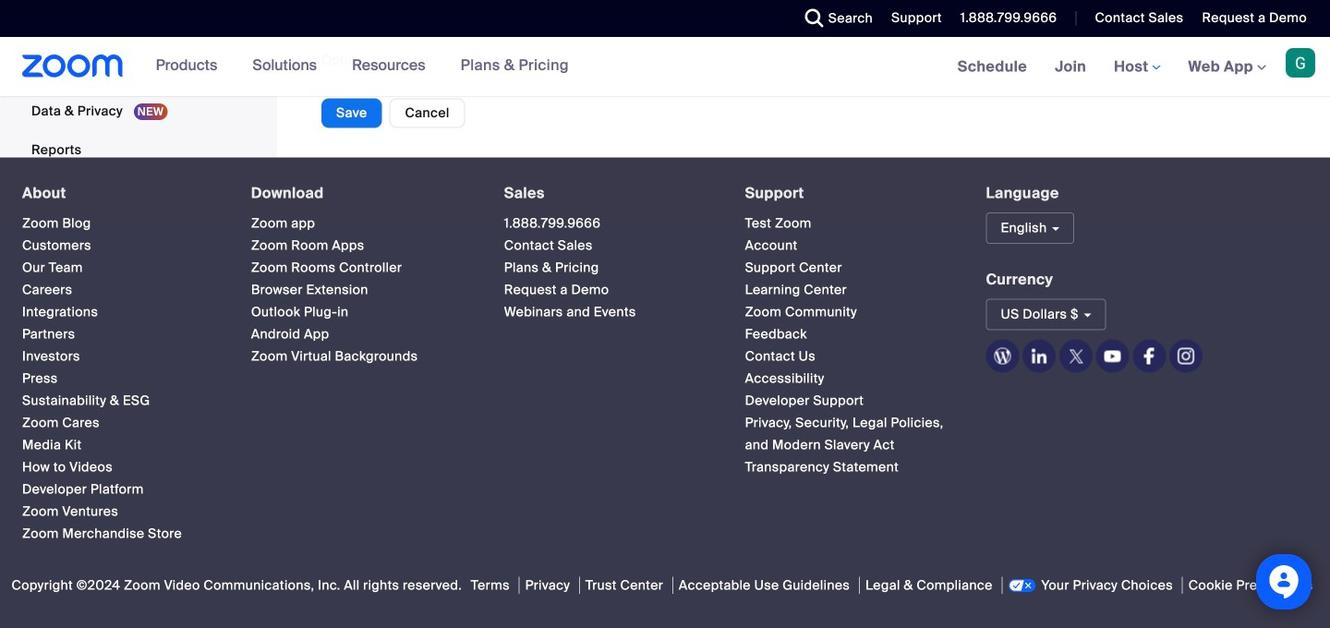 Task type: describe. For each thing, give the bounding box(es) containing it.
zoom logo image
[[22, 55, 123, 78]]

profile picture image
[[1287, 48, 1316, 78]]



Task type: locate. For each thing, give the bounding box(es) containing it.
personal menu menu
[[0, 0, 272, 170]]

2 heading from the left
[[251, 185, 471, 202]]

heading
[[22, 185, 218, 202], [251, 185, 471, 202], [504, 185, 712, 202], [745, 185, 953, 202]]

product information navigation
[[142, 37, 583, 96]]

1 heading from the left
[[22, 185, 218, 202]]

meetings navigation
[[944, 37, 1331, 98]]

4 heading from the left
[[745, 185, 953, 202]]

3 heading from the left
[[504, 185, 712, 202]]

banner
[[0, 37, 1331, 98]]



Task type: vqa. For each thing, say whether or not it's contained in the screenshot.
3rd heading from the right
yes



